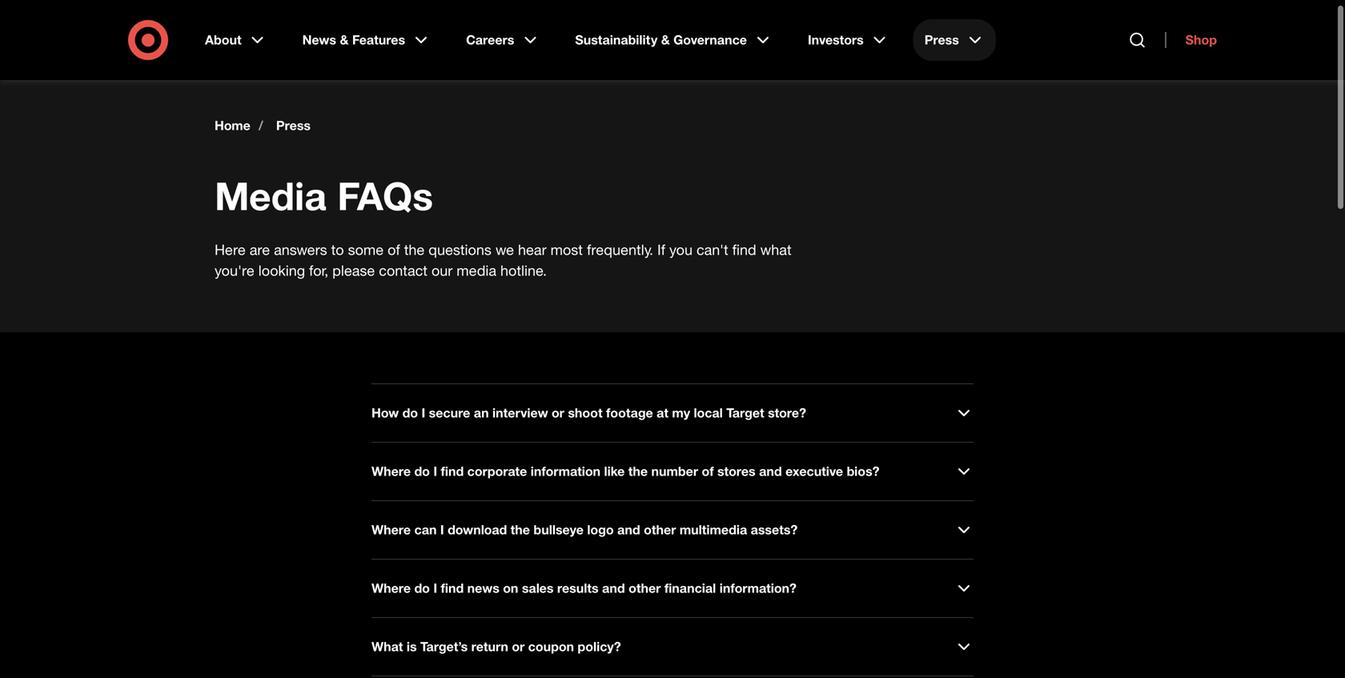 Task type: describe. For each thing, give the bounding box(es) containing it.
do for where do i find corporate information like the number of stores and executive bios?
[[415, 464, 430, 479]]

store?
[[768, 405, 807, 421]]

find inside here are answers to some of the questions we hear most frequently. if you can't find what you're looking for, please contact our media hotline.
[[733, 241, 757, 258]]

coupon
[[528, 639, 574, 655]]

most
[[551, 241, 583, 258]]

on
[[503, 581, 519, 596]]

sustainability
[[575, 32, 658, 48]]

some
[[348, 241, 384, 258]]

footage
[[606, 405, 653, 421]]

1 horizontal spatial the
[[511, 522, 530, 538]]

if
[[658, 241, 666, 258]]

0 vertical spatial other
[[644, 522, 676, 538]]

where can i download the bullseye logo and other multimedia assets?
[[372, 522, 798, 538]]

corporate
[[468, 464, 527, 479]]

stores
[[718, 464, 756, 479]]

about
[[205, 32, 242, 48]]

where for where do i find news on sales results and other financial information?
[[372, 581, 411, 596]]

how
[[372, 405, 399, 421]]

can
[[415, 522, 437, 538]]

hear
[[518, 241, 547, 258]]

information?
[[720, 581, 797, 596]]

secure
[[429, 405, 470, 421]]

i for corporate
[[434, 464, 437, 479]]

here
[[215, 241, 246, 258]]

careers link
[[455, 19, 551, 61]]

investors
[[808, 32, 864, 48]]

what
[[372, 639, 403, 655]]

media faqs
[[215, 173, 433, 219]]

what is target's return or coupon policy?
[[372, 639, 621, 655]]

and inside where do i find corporate information like the number of stores and executive bios? dropdown button
[[759, 464, 782, 479]]

sustainability & governance
[[575, 32, 747, 48]]

& for features
[[340, 32, 349, 48]]

how do i secure an interview or shoot footage at my local target store?
[[372, 405, 807, 421]]

is
[[407, 639, 417, 655]]

financial
[[665, 581, 716, 596]]

frequently.
[[587, 241, 654, 258]]

for,
[[309, 262, 329, 279]]

media
[[457, 262, 497, 279]]

the inside here are answers to some of the questions we hear most frequently. if you can't find what you're looking for, please contact our media hotline.
[[404, 241, 425, 258]]

i for news
[[434, 581, 437, 596]]

interview
[[493, 405, 548, 421]]

or inside "dropdown button"
[[512, 639, 525, 655]]

you're
[[215, 262, 254, 279]]

are
[[250, 241, 270, 258]]

questions
[[429, 241, 492, 258]]

target's
[[421, 639, 468, 655]]

0 vertical spatial press link
[[914, 19, 996, 61]]

media
[[215, 173, 327, 219]]

of inside where do i find corporate information like the number of stores and executive bios? dropdown button
[[702, 464, 714, 479]]

1 vertical spatial press link
[[276, 118, 311, 134]]

our
[[432, 262, 453, 279]]

contact
[[379, 262, 428, 279]]

where can i download the bullseye logo and other multimedia assets? button
[[372, 521, 974, 540]]

2 horizontal spatial the
[[629, 464, 648, 479]]

& for governance
[[661, 32, 670, 48]]

an
[[474, 405, 489, 421]]

find for sales
[[441, 581, 464, 596]]

news
[[468, 581, 500, 596]]

do for how do i secure an interview or shoot footage at my local target store?
[[403, 405, 418, 421]]

sustainability & governance link
[[564, 19, 784, 61]]

download
[[448, 522, 507, 538]]

where do i find news on sales results and other financial information? button
[[372, 579, 974, 598]]

please
[[333, 262, 375, 279]]

news & features link
[[291, 19, 442, 61]]

where for where do i find corporate information like the number of stores and executive bios?
[[372, 464, 411, 479]]

shoot
[[568, 405, 603, 421]]

information
[[531, 464, 601, 479]]

news
[[302, 32, 336, 48]]



Task type: locate. For each thing, give the bounding box(es) containing it.
bios?
[[847, 464, 880, 479]]

and right stores
[[759, 464, 782, 479]]

i for the
[[441, 522, 444, 538]]

i
[[422, 405, 425, 421], [434, 464, 437, 479], [441, 522, 444, 538], [434, 581, 437, 596]]

do for where do i find news on sales results and other financial information?
[[415, 581, 430, 596]]

to
[[331, 241, 344, 258]]

2 vertical spatial where
[[372, 581, 411, 596]]

1 vertical spatial where
[[372, 522, 411, 538]]

return
[[472, 639, 509, 655]]

of up the contact
[[388, 241, 400, 258]]

or inside "dropdown button"
[[552, 405, 565, 421]]

where up 'what'
[[372, 581, 411, 596]]

press
[[925, 32, 960, 48], [276, 118, 311, 133]]

here are answers to some of the questions we hear most frequently. if you can't find what you're looking for, please contact our media hotline.
[[215, 241, 792, 279]]

assets?
[[751, 522, 798, 538]]

1 horizontal spatial or
[[552, 405, 565, 421]]

where
[[372, 464, 411, 479], [372, 522, 411, 538], [372, 581, 411, 596]]

investors link
[[797, 19, 901, 61]]

where do i find corporate information like the number of stores and executive bios? button
[[372, 462, 974, 481]]

1 vertical spatial other
[[629, 581, 661, 596]]

local
[[694, 405, 723, 421]]

2 vertical spatial do
[[415, 581, 430, 596]]

find for like
[[441, 464, 464, 479]]

0 horizontal spatial of
[[388, 241, 400, 258]]

of left stores
[[702, 464, 714, 479]]

other left financial
[[629, 581, 661, 596]]

1 vertical spatial press
[[276, 118, 311, 133]]

2 vertical spatial find
[[441, 581, 464, 596]]

1 vertical spatial of
[[702, 464, 714, 479]]

i left news
[[434, 581, 437, 596]]

1 vertical spatial the
[[629, 464, 648, 479]]

of inside here are answers to some of the questions we hear most frequently. if you can't find what you're looking for, please contact our media hotline.
[[388, 241, 400, 258]]

at
[[657, 405, 669, 421]]

2 vertical spatial the
[[511, 522, 530, 538]]

do down can at bottom left
[[415, 581, 430, 596]]

the left bullseye
[[511, 522, 530, 538]]

0 vertical spatial or
[[552, 405, 565, 421]]

looking
[[259, 262, 305, 279]]

do up can at bottom left
[[415, 464, 430, 479]]

the
[[404, 241, 425, 258], [629, 464, 648, 479], [511, 522, 530, 538]]

governance
[[674, 32, 747, 48]]

1 vertical spatial or
[[512, 639, 525, 655]]

&
[[340, 32, 349, 48], [661, 32, 670, 48]]

0 horizontal spatial the
[[404, 241, 425, 258]]

find inside where do i find news on sales results and other financial information? dropdown button
[[441, 581, 464, 596]]

i left secure
[[422, 405, 425, 421]]

can't
[[697, 241, 729, 258]]

do
[[403, 405, 418, 421], [415, 464, 430, 479], [415, 581, 430, 596]]

press link
[[914, 19, 996, 61], [276, 118, 311, 134]]

how do i secure an interview or shoot footage at my local target store? button
[[372, 404, 974, 423]]

2 vertical spatial and
[[602, 581, 625, 596]]

what is target's return or coupon policy? button
[[372, 638, 974, 657]]

1 horizontal spatial &
[[661, 32, 670, 48]]

0 horizontal spatial press
[[276, 118, 311, 133]]

0 vertical spatial find
[[733, 241, 757, 258]]

shop link
[[1166, 32, 1218, 48]]

we
[[496, 241, 514, 258]]

or right the "return"
[[512, 639, 525, 655]]

my
[[672, 405, 691, 421]]

i right can at bottom left
[[441, 522, 444, 538]]

find inside where do i find corporate information like the number of stores and executive bios? dropdown button
[[441, 464, 464, 479]]

where do i find corporate information like the number of stores and executive bios?
[[372, 464, 880, 479]]

logo
[[587, 522, 614, 538]]

policy?
[[578, 639, 621, 655]]

executive
[[786, 464, 844, 479]]

& left governance
[[661, 32, 670, 48]]

and inside where do i find news on sales results and other financial information? dropdown button
[[602, 581, 625, 596]]

or
[[552, 405, 565, 421], [512, 639, 525, 655]]

results
[[557, 581, 599, 596]]

find
[[733, 241, 757, 258], [441, 464, 464, 479], [441, 581, 464, 596]]

the right like
[[629, 464, 648, 479]]

0 vertical spatial and
[[759, 464, 782, 479]]

of
[[388, 241, 400, 258], [702, 464, 714, 479]]

& right the 'news' in the top left of the page
[[340, 32, 349, 48]]

other
[[644, 522, 676, 538], [629, 581, 661, 596]]

2 & from the left
[[661, 32, 670, 48]]

1 vertical spatial do
[[415, 464, 430, 479]]

faqs
[[337, 173, 433, 219]]

0 horizontal spatial or
[[512, 639, 525, 655]]

1 vertical spatial and
[[618, 522, 641, 538]]

features
[[352, 32, 405, 48]]

where do i find news on sales results and other financial information?
[[372, 581, 797, 596]]

and
[[759, 464, 782, 479], [618, 522, 641, 538], [602, 581, 625, 596]]

1 vertical spatial find
[[441, 464, 464, 479]]

find left news
[[441, 581, 464, 596]]

bullseye
[[534, 522, 584, 538]]

3 where from the top
[[372, 581, 411, 596]]

multimedia
[[680, 522, 748, 538]]

the up the contact
[[404, 241, 425, 258]]

where for where can i download the bullseye logo and other multimedia assets?
[[372, 522, 411, 538]]

where down 'how'
[[372, 464, 411, 479]]

0 horizontal spatial press link
[[276, 118, 311, 134]]

hotline.
[[501, 262, 547, 279]]

i up can at bottom left
[[434, 464, 437, 479]]

you
[[670, 241, 693, 258]]

home
[[215, 118, 251, 133]]

home link
[[215, 118, 251, 134]]

what
[[761, 241, 792, 258]]

0 vertical spatial of
[[388, 241, 400, 258]]

0 vertical spatial press
[[925, 32, 960, 48]]

other left multimedia
[[644, 522, 676, 538]]

or left shoot
[[552, 405, 565, 421]]

1 & from the left
[[340, 32, 349, 48]]

and right results
[[602, 581, 625, 596]]

where left can at bottom left
[[372, 522, 411, 538]]

shop
[[1186, 32, 1218, 48]]

target
[[727, 405, 765, 421]]

1 horizontal spatial of
[[702, 464, 714, 479]]

like
[[604, 464, 625, 479]]

and inside where can i download the bullseye logo and other multimedia assets? dropdown button
[[618, 522, 641, 538]]

0 vertical spatial the
[[404, 241, 425, 258]]

2 where from the top
[[372, 522, 411, 538]]

0 vertical spatial where
[[372, 464, 411, 479]]

i for an
[[422, 405, 425, 421]]

1 horizontal spatial press link
[[914, 19, 996, 61]]

sales
[[522, 581, 554, 596]]

answers
[[274, 241, 327, 258]]

do inside "dropdown button"
[[403, 405, 418, 421]]

i inside "dropdown button"
[[422, 405, 425, 421]]

number
[[652, 464, 699, 479]]

find left corporate
[[441, 464, 464, 479]]

find left the what
[[733, 241, 757, 258]]

1 where from the top
[[372, 464, 411, 479]]

1 horizontal spatial press
[[925, 32, 960, 48]]

0 vertical spatial do
[[403, 405, 418, 421]]

news & features
[[302, 32, 405, 48]]

do right 'how'
[[403, 405, 418, 421]]

about link
[[194, 19, 278, 61]]

and right logo
[[618, 522, 641, 538]]

0 horizontal spatial &
[[340, 32, 349, 48]]

careers
[[466, 32, 515, 48]]



Task type: vqa. For each thing, say whether or not it's contained in the screenshot.
Apr to the top
no



